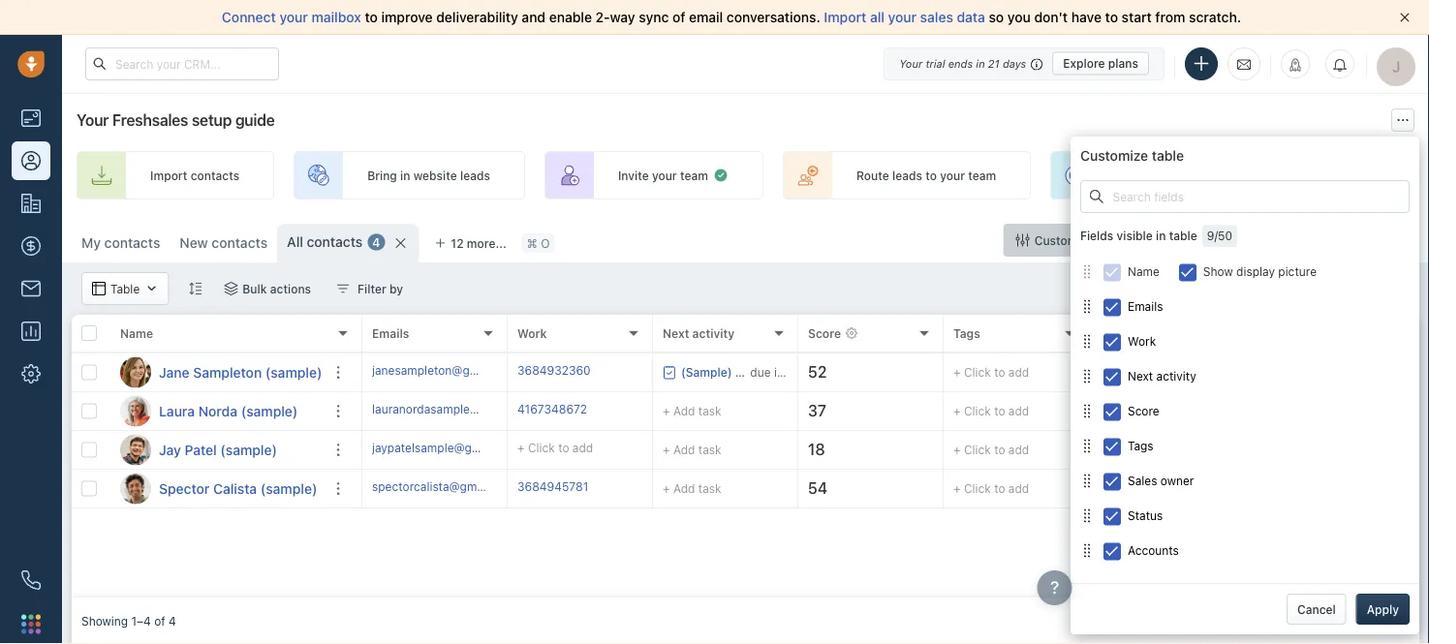 Task type: vqa. For each thing, say whether or not it's contained in the screenshot.
13 more...
no



Task type: locate. For each thing, give the bounding box(es) containing it.
grid
[[72, 315, 1429, 598]]

container_wx8msf4aqz5i3rn1 image inside sales owner button
[[1080, 474, 1094, 488]]

shown
[[1138, 584, 1175, 598]]

1 vertical spatial score
[[1128, 404, 1160, 418]]

0 vertical spatial emails
[[1128, 300, 1163, 313]]

fields visible in table 9 / 50
[[1080, 229, 1233, 243]]

sequence
[[1197, 169, 1251, 182]]

1 vertical spatial tags
[[1128, 439, 1154, 453]]

1 horizontal spatial work
[[1128, 335, 1156, 348]]

customize table button
[[1004, 224, 1138, 257]]

3 + add task from the top
[[663, 482, 721, 496]]

add for 37
[[673, 405, 695, 418]]

showing
[[81, 614, 128, 628]]

import contacts inside button
[[1174, 234, 1263, 247]]

1 horizontal spatial team
[[968, 169, 996, 182]]

container_wx8msf4aqz5i3rn1 image inside tags button
[[1080, 439, 1094, 453]]

0 horizontal spatial import contacts
[[150, 169, 239, 182]]

3 add from the top
[[673, 482, 695, 496]]

contacts right new at the left top
[[212, 235, 268, 251]]

12
[[451, 236, 464, 250]]

your left trial
[[899, 57, 923, 70]]

contacts inside button
[[1214, 234, 1263, 247]]

container_wx8msf4aqz5i3rn1 image
[[713, 168, 729, 183], [1016, 234, 1030, 247], [1080, 265, 1094, 278], [92, 282, 106, 296], [145, 282, 158, 296], [1080, 300, 1094, 313], [1080, 335, 1094, 348], [663, 366, 676, 379], [1104, 366, 1117, 379], [1080, 369, 1094, 383], [1080, 404, 1094, 418], [1104, 405, 1117, 418], [1080, 439, 1094, 453], [1080, 474, 1094, 488]]

1 vertical spatial sales owner
[[1128, 474, 1194, 488]]

2 fields from the top
[[1080, 584, 1114, 598]]

in right bring
[[400, 169, 410, 182]]

1 vertical spatial your
[[77, 111, 109, 129]]

import for import contacts link at the left of page
[[150, 169, 187, 182]]

1 smith from the top
[[1152, 366, 1184, 379]]

emails button
[[1080, 289, 1410, 324]]

1 vertical spatial j image
[[120, 435, 151, 466]]

press space to select this row. row up the 37
[[362, 354, 1429, 392]]

next activity inside button
[[1128, 369, 1196, 383]]

0 vertical spatial customize
[[1080, 148, 1148, 164]]

2 vertical spatial import
[[1174, 234, 1211, 247]]

2 task from the top
[[698, 443, 721, 457]]

contacts
[[191, 169, 239, 182], [1214, 234, 1263, 247], [307, 234, 363, 250], [104, 235, 160, 251], [212, 235, 268, 251]]

4 cell from the top
[[1235, 470, 1380, 508]]

0 horizontal spatial team
[[680, 169, 708, 182]]

calista
[[213, 481, 257, 497]]

my
[[81, 235, 101, 251]]

by
[[390, 282, 403, 296]]

2 vertical spatial add
[[673, 482, 695, 496]]

(sample) for jay patel (sample)
[[220, 442, 277, 458]]

your trial ends in 21 days
[[899, 57, 1026, 70]]

phone image
[[21, 571, 41, 590]]

smith for 52
[[1152, 366, 1184, 379]]

invite your team
[[618, 169, 708, 182]]

in right shown
[[1178, 584, 1188, 598]]

your
[[280, 9, 308, 25], [888, 9, 917, 25], [652, 169, 677, 182], [940, 169, 965, 182]]

1 horizontal spatial tags
[[1128, 439, 1154, 453]]

0 vertical spatial 4
[[372, 235, 380, 249]]

(sample) right sampleton
[[265, 364, 322, 380]]

0 horizontal spatial tags
[[953, 326, 980, 340]]

0 vertical spatial next activity
[[663, 326, 735, 340]]

0 vertical spatial of
[[672, 9, 685, 25]]

add for 54
[[673, 482, 695, 496]]

container_wx8msf4aqz5i3rn1 image inside accounts button
[[1080, 544, 1094, 557]]

2 horizontal spatial import
[[1174, 234, 1211, 247]]

customize table
[[1080, 148, 1184, 164], [1035, 234, 1125, 247]]

1 vertical spatial owner
[[1161, 474, 1194, 488]]

2 + add task from the top
[[663, 443, 721, 457]]

1 horizontal spatial import contacts
[[1174, 234, 1263, 247]]

john smith for 52
[[1122, 366, 1184, 379]]

set up yo
[[1379, 169, 1429, 182]]

1 john smith from the top
[[1122, 366, 1184, 379]]

e
[[1390, 443, 1396, 457]]

press space to select this row. row up jay patel (sample)
[[72, 392, 362, 431]]

press space to select this row. row
[[72, 354, 362, 392], [362, 354, 1429, 392], [72, 392, 362, 431], [362, 392, 1429, 431], [72, 431, 362, 470], [362, 431, 1429, 470], [72, 470, 362, 509], [362, 470, 1429, 509]]

1 + click to add from the top
[[953, 366, 1029, 379]]

your left mailbox
[[280, 9, 308, 25]]

1 fields from the top
[[1080, 229, 1114, 243]]

+ click to add for 37
[[953, 404, 1029, 418]]

1 horizontal spatial emails
[[1128, 300, 1163, 313]]

3 smith from the top
[[1152, 443, 1184, 457]]

0 vertical spatial owner
[[1133, 326, 1168, 340]]

fields left not
[[1080, 584, 1114, 598]]

cell down score button
[[1235, 431, 1380, 469]]

1 vertical spatial emails
[[372, 326, 409, 340]]

emails down visible
[[1128, 300, 1163, 313]]

john smith for 18
[[1122, 443, 1184, 457]]

0 horizontal spatial score
[[808, 326, 841, 340]]

2-
[[596, 9, 610, 25]]

acme in
[[1390, 404, 1429, 418]]

cell down tags button
[[1235, 470, 1380, 508]]

showing 1–4 of 4
[[81, 614, 176, 628]]

0 vertical spatial task
[[698, 405, 721, 418]]

fields for fields visible in table 9 / 50
[[1080, 229, 1114, 243]]

0 vertical spatial your
[[899, 57, 923, 70]]

0 horizontal spatial sales
[[920, 9, 953, 25]]

j image left jane on the bottom left of the page
[[120, 357, 151, 388]]

4167348672
[[517, 402, 587, 416]]

0 horizontal spatial import
[[150, 169, 187, 182]]

cell up score button
[[1235, 354, 1380, 391]]

new contacts
[[180, 235, 268, 251]]

0 horizontal spatial next
[[663, 326, 689, 340]]

john smith for 54
[[1122, 482, 1184, 496]]

3 john smith from the top
[[1122, 443, 1184, 457]]

0 vertical spatial sales
[[1099, 326, 1130, 340]]

set
[[1379, 169, 1398, 182]]

1 vertical spatial next
[[1128, 369, 1153, 383]]

work button
[[1080, 324, 1410, 359]]

customize left visible
[[1035, 234, 1094, 247]]

1 add from the top
[[673, 405, 695, 418]]

3 john from the top
[[1122, 443, 1149, 457]]

1 vertical spatial sales
[[1128, 474, 1157, 488]]

press space to select this row. row down jay patel (sample) link
[[72, 470, 362, 509]]

0 vertical spatial j image
[[120, 357, 151, 388]]

enable
[[549, 9, 592, 25]]

next
[[663, 326, 689, 340], [1128, 369, 1153, 383]]

apply
[[1367, 603, 1399, 616]]

import all your sales data link
[[824, 9, 989, 25]]

1 vertical spatial fields
[[1080, 584, 1114, 598]]

fields left visible
[[1080, 229, 1114, 243]]

click for 37
[[964, 404, 991, 418]]

container_wx8msf4aqz5i3rn1 image inside customize table button
[[1016, 234, 1030, 247]]

website
[[413, 169, 457, 182]]

jane sampleton (sample) link
[[159, 363, 322, 382]]

2 cell from the top
[[1235, 392, 1380, 430]]

grid containing 52
[[72, 315, 1429, 598]]

+ click to add for 54
[[953, 482, 1029, 496]]

connect your mailbox link
[[222, 9, 365, 25]]

of
[[672, 9, 685, 25], [154, 614, 165, 628]]

freshsales
[[112, 111, 188, 129]]

0 vertical spatial next
[[663, 326, 689, 340]]

import contacts up 'show'
[[1174, 234, 1263, 247]]

task for 18
[[698, 443, 721, 457]]

1 vertical spatial import contacts
[[1174, 234, 1263, 247]]

1 row group from the left
[[72, 354, 362, 509]]

you
[[1008, 9, 1031, 25]]

leads right website
[[460, 169, 490, 182]]

(sample) down "jane sampleton (sample)" link
[[241, 403, 298, 419]]

click for 52
[[964, 366, 991, 379]]

3684945781
[[517, 480, 588, 494]]

1 team from the left
[[680, 169, 708, 182]]

owner inside button
[[1161, 474, 1194, 488]]

import contacts for import contacts link at the left of page
[[150, 169, 239, 182]]

row group containing jane sampleton (sample)
[[72, 354, 362, 509]]

(sample) right calista at the left of the page
[[260, 481, 317, 497]]

smith for 54
[[1152, 482, 1184, 496]]

task for 37
[[698, 405, 721, 418]]

john smith for 37
[[1122, 404, 1184, 418]]

accoun
[[1390, 326, 1429, 340]]

table down create
[[1097, 234, 1125, 247]]

Search your CRM... text field
[[85, 47, 279, 80]]

activity inside button
[[1157, 369, 1196, 383]]

+ add task for 54
[[663, 482, 721, 496]]

3 cell from the top
[[1235, 431, 1380, 469]]

import down your freshsales setup guide
[[150, 169, 187, 182]]

1 vertical spatial next activity
[[1128, 369, 1196, 383]]

1 task from the top
[[698, 405, 721, 418]]

start
[[1122, 9, 1152, 25]]

2 vertical spatial task
[[698, 482, 721, 496]]

j image left jay
[[120, 435, 151, 466]]

corp
[[1400, 443, 1427, 457]]

name down table dropdown button
[[120, 326, 153, 340]]

4 up filter by
[[372, 235, 380, 249]]

cell up sales owner button
[[1235, 392, 1380, 430]]

press space to select this row. row up 54
[[362, 431, 1429, 470]]

2 john smith from the top
[[1122, 404, 1184, 418]]

import left /
[[1174, 234, 1211, 247]]

leads right the route
[[892, 169, 922, 182]]

0 horizontal spatial name
[[120, 326, 153, 340]]

4
[[372, 235, 380, 249], [169, 614, 176, 628]]

0 horizontal spatial emails
[[372, 326, 409, 340]]

52
[[808, 363, 827, 381]]

2 leads from the left
[[892, 169, 922, 182]]

+ click to add for 52
[[953, 366, 1029, 379]]

click for 54
[[964, 482, 991, 496]]

tags inside button
[[1128, 439, 1154, 453]]

1 vertical spatial task
[[698, 443, 721, 457]]

accounts button
[[1080, 533, 1410, 568]]

0 vertical spatial name
[[1128, 265, 1160, 278]]

sales inside button
[[1128, 474, 1157, 488]]

customize up create
[[1080, 148, 1148, 164]]

add for 54
[[1009, 482, 1029, 496]]

0 horizontal spatial activity
[[692, 326, 735, 340]]

1 vertical spatial customize
[[1035, 234, 1094, 247]]

sales owner button
[[1080, 463, 1410, 498]]

bring
[[367, 169, 397, 182]]

email image
[[1237, 56, 1251, 72]]

row group
[[72, 354, 362, 509], [362, 354, 1429, 509]]

your for your trial ends in 21 days
[[899, 57, 923, 70]]

0 vertical spatial + add task
[[663, 405, 721, 418]]

0 horizontal spatial 4
[[169, 614, 176, 628]]

sales
[[1099, 326, 1130, 340], [1128, 474, 1157, 488]]

team
[[680, 169, 708, 182], [968, 169, 996, 182]]

sales owner
[[1099, 326, 1168, 340], [1128, 474, 1194, 488]]

1 horizontal spatial sales
[[1165, 169, 1194, 182]]

1 vertical spatial activity
[[1157, 369, 1196, 383]]

1 horizontal spatial name
[[1128, 265, 1160, 278]]

2 j image from the top
[[120, 435, 151, 466]]

4 john smith from the top
[[1122, 482, 1184, 496]]

press space to select this row. row down the 18
[[362, 470, 1429, 509]]

j image for jay patel (sample)
[[120, 435, 151, 466]]

john smith
[[1122, 366, 1184, 379], [1122, 404, 1184, 418], [1122, 443, 1184, 457], [1122, 482, 1184, 496]]

4 inside all contacts 4
[[372, 235, 380, 249]]

jay
[[159, 442, 181, 458]]

0 vertical spatial score
[[808, 326, 841, 340]]

0 horizontal spatial next activity
[[663, 326, 735, 340]]

0 vertical spatial fields
[[1080, 229, 1114, 243]]

your left freshsales
[[77, 111, 109, 129]]

emails inside button
[[1128, 300, 1163, 313]]

/
[[1215, 229, 1218, 243]]

3 + click to add from the top
[[953, 443, 1029, 457]]

john for 37
[[1122, 404, 1149, 418]]

0 horizontal spatial leads
[[460, 169, 490, 182]]

sales left data on the top of the page
[[920, 9, 953, 25]]

your for your freshsales setup guide
[[77, 111, 109, 129]]

1 vertical spatial sales
[[1165, 169, 1194, 182]]

contacts right my
[[104, 235, 160, 251]]

phone element
[[12, 561, 50, 600]]

⌘ o
[[527, 236, 550, 250]]

0 vertical spatial add
[[673, 405, 695, 418]]

0 horizontal spatial your
[[77, 111, 109, 129]]

lauranordasample@gmail.com
[[372, 402, 537, 416]]

1 horizontal spatial leads
[[892, 169, 922, 182]]

jaypatelsample@gmail.com
[[372, 441, 521, 455]]

0 horizontal spatial of
[[154, 614, 165, 628]]

john for 52
[[1122, 366, 1149, 379]]

all
[[287, 234, 303, 250]]

spectorcalista@gmail.com 3684945781
[[372, 480, 588, 494]]

customize table up create
[[1080, 148, 1184, 164]]

emails
[[1128, 300, 1163, 313], [372, 326, 409, 340]]

0 vertical spatial import contacts
[[150, 169, 239, 182]]

1 + add task from the top
[[663, 405, 721, 418]]

0 vertical spatial import
[[824, 9, 867, 25]]

my contacts button
[[72, 224, 170, 263], [81, 235, 160, 251]]

3 task from the top
[[698, 482, 721, 496]]

techcav
[[1390, 482, 1429, 496]]

4 john from the top
[[1122, 482, 1149, 496]]

4 right 1–4
[[169, 614, 176, 628]]

work
[[517, 326, 547, 340], [1128, 335, 1156, 348]]

1 vertical spatial name
[[120, 326, 153, 340]]

2 smith from the top
[[1152, 404, 1184, 418]]

2 row group from the left
[[362, 354, 1429, 509]]

actions
[[270, 282, 311, 296]]

2 add from the top
[[673, 443, 695, 457]]

j image
[[120, 357, 151, 388], [120, 435, 151, 466]]

2 john from the top
[[1122, 404, 1149, 418]]

Search fields field
[[1080, 180, 1410, 213]]

score inside button
[[1128, 404, 1160, 418]]

sales right create
[[1165, 169, 1194, 182]]

import contacts down setup
[[150, 169, 239, 182]]

4 + click to add from the top
[[953, 482, 1029, 496]]

1 vertical spatial + add task
[[663, 443, 721, 457]]

contacts up "display"
[[1214, 234, 1263, 247]]

4 smith from the top
[[1152, 482, 1184, 496]]

cell for 37
[[1235, 392, 1380, 430]]

0 vertical spatial activity
[[692, 326, 735, 340]]

john for 54
[[1122, 482, 1149, 496]]

1 horizontal spatial next activity
[[1128, 369, 1196, 383]]

in inside bring in website leads link
[[400, 169, 410, 182]]

press space to select this row. row up the 18
[[362, 392, 1429, 431]]

2 team from the left
[[968, 169, 996, 182]]

1 horizontal spatial next
[[1128, 369, 1153, 383]]

1 horizontal spatial your
[[899, 57, 923, 70]]

have
[[1071, 9, 1102, 25]]

new contacts button
[[170, 224, 277, 263], [180, 235, 268, 251]]

in right visible
[[1156, 229, 1166, 243]]

of right sync at the left top
[[672, 9, 685, 25]]

1 cell from the top
[[1235, 354, 1380, 391]]

press space to select this row. row containing 37
[[362, 392, 1429, 431]]

way
[[610, 9, 635, 25]]

2 + click to add from the top
[[953, 404, 1029, 418]]

1 horizontal spatial 4
[[372, 235, 380, 249]]

click
[[964, 366, 991, 379], [964, 404, 991, 418], [528, 441, 555, 455], [964, 443, 991, 457], [964, 482, 991, 496]]

1 horizontal spatial score
[[1128, 404, 1160, 418]]

+ add task for 37
[[663, 405, 721, 418]]

jane sampleton (sample)
[[159, 364, 322, 380]]

all
[[870, 9, 885, 25]]

fields
[[1080, 229, 1114, 243], [1080, 584, 1114, 598]]

1 j image from the top
[[120, 357, 151, 388]]

spector
[[159, 481, 210, 497]]

container_wx8msf4aqz5i3rn1 image inside emails button
[[1080, 300, 1094, 313]]

import for import contacts button
[[1174, 234, 1211, 247]]

laura
[[159, 403, 195, 419]]

and
[[522, 9, 546, 25]]

add for 18
[[673, 443, 695, 457]]

import left all
[[824, 9, 867, 25]]

deliverability
[[436, 9, 518, 25]]

fields not shown in table
[[1080, 584, 1219, 598]]

activity
[[692, 326, 735, 340], [1157, 369, 1196, 383]]

container_wx8msf4aqz5i3rn1 image inside the status button
[[1080, 509, 1094, 523]]

press space to select this row. row down norda
[[72, 431, 362, 470]]

0 vertical spatial tags
[[953, 326, 980, 340]]

import inside import contacts link
[[150, 169, 187, 182]]

cell
[[1235, 354, 1380, 391], [1235, 392, 1380, 430], [1235, 431, 1380, 469], [1235, 470, 1380, 508]]

(sample) up spector calista (sample)
[[220, 442, 277, 458]]

(sample) for laura norda (sample)
[[241, 403, 298, 419]]

smith for 18
[[1152, 443, 1184, 457]]

2 vertical spatial + add task
[[663, 482, 721, 496]]

close image
[[1400, 13, 1410, 22]]

1 john from the top
[[1122, 366, 1149, 379]]

container_wx8msf4aqz5i3rn1 image
[[1090, 190, 1104, 204], [224, 282, 238, 296], [336, 282, 350, 296], [1104, 443, 1117, 457], [1104, 482, 1117, 496], [1080, 509, 1094, 523], [1080, 544, 1094, 557]]

name down visible
[[1128, 265, 1160, 278]]

1 horizontal spatial activity
[[1157, 369, 1196, 383]]

techcav link
[[1390, 482, 1429, 496]]

container_wx8msf4aqz5i3rn1 image inside score button
[[1080, 404, 1094, 418]]

1 vertical spatial customize table
[[1035, 234, 1125, 247]]

customize table down create
[[1035, 234, 1125, 247]]

press space to select this row. row up norda
[[72, 354, 362, 392]]

1 vertical spatial import
[[150, 169, 187, 182]]

1 vertical spatial add
[[673, 443, 695, 457]]

import inside import contacts button
[[1174, 234, 1211, 247]]

add for 37
[[1009, 404, 1029, 418]]

emails down by
[[372, 326, 409, 340]]

your right all
[[888, 9, 917, 25]]

of right 1–4
[[154, 614, 165, 628]]



Task type: describe. For each thing, give the bounding box(es) containing it.
12 more...
[[451, 236, 507, 250]]

0 vertical spatial customize table
[[1080, 148, 1184, 164]]

spectorcalista@gmail.com link
[[372, 479, 516, 499]]

status
[[1128, 509, 1163, 522]]

acme in link
[[1390, 404, 1429, 418]]

janesampleton@gmail.com
[[372, 364, 519, 377]]

cancel button
[[1287, 594, 1347, 625]]

table right shown
[[1191, 584, 1219, 598]]

contacts right the all
[[307, 234, 363, 250]]

score inside grid
[[808, 326, 841, 340]]

janesampleton@gmail.com 3684932360
[[372, 364, 591, 377]]

improve
[[381, 9, 433, 25]]

laura norda (sample)
[[159, 403, 298, 419]]

press space to select this row. row containing jane sampleton (sample)
[[72, 354, 362, 392]]

lauranordasample@gmail.com link
[[372, 401, 537, 422]]

press space to select this row. row containing jay patel (sample)
[[72, 431, 362, 470]]

customize inside button
[[1035, 234, 1094, 247]]

row group containing 52
[[362, 354, 1429, 509]]

scratch.
[[1189, 9, 1241, 25]]

press space to select this row. row containing 18
[[362, 431, 1429, 470]]

john for 18
[[1122, 443, 1149, 457]]

route
[[857, 169, 889, 182]]

norda
[[198, 403, 238, 419]]

container_wx8msf4aqz5i3rn1 image inside invite your team link
[[713, 168, 729, 183]]

create sales sequence
[[1124, 169, 1251, 182]]

don't
[[1034, 9, 1068, 25]]

picture
[[1278, 265, 1317, 278]]

explore
[[1063, 57, 1105, 70]]

connect
[[222, 9, 276, 25]]

bulk actions
[[243, 282, 311, 296]]

(sample) for spector calista (sample)
[[260, 481, 317, 497]]

table left 9
[[1169, 229, 1197, 243]]

bulk
[[243, 282, 267, 296]]

laura norda (sample) link
[[159, 402, 298, 421]]

⌘
[[527, 236, 538, 250]]

trial
[[926, 57, 945, 70]]

bulk actions button
[[211, 272, 324, 305]]

name column header
[[110, 315, 362, 354]]

add for 52
[[1009, 366, 1029, 379]]

table up create sales sequence
[[1152, 148, 1184, 164]]

tags button
[[1080, 429, 1410, 463]]

1 horizontal spatial import
[[824, 9, 867, 25]]

3684945781 link
[[517, 479, 588, 499]]

sampleton
[[193, 364, 262, 380]]

widgetz link
[[1390, 366, 1429, 379]]

my contacts
[[81, 235, 160, 251]]

name row
[[72, 315, 362, 354]]

create
[[1124, 169, 1162, 182]]

container_wx8msf4aqz5i3rn1 image inside bulk actions button
[[224, 282, 238, 296]]

create sales sequence link
[[1051, 151, 1286, 200]]

in
[[1424, 404, 1429, 418]]

container_wx8msf4aqz5i3rn1 image inside work button
[[1080, 335, 1094, 348]]

not
[[1117, 584, 1135, 598]]

score button
[[1080, 394, 1410, 429]]

container_wx8msf4aqz5i3rn1 image inside next activity button
[[1080, 369, 1094, 383]]

3684932360
[[517, 364, 591, 377]]

your right the route
[[940, 169, 965, 182]]

4167348672 link
[[517, 401, 587, 422]]

filter by button
[[324, 272, 416, 305]]

cell for 18
[[1235, 431, 1380, 469]]

cell for 54
[[1235, 470, 1380, 508]]

import contacts for import contacts button
[[1174, 234, 1263, 247]]

all contacts link
[[287, 233, 363, 252]]

apply button
[[1356, 594, 1410, 625]]

press space to select this row. row containing laura norda (sample)
[[72, 392, 362, 431]]

emails inside grid
[[372, 326, 409, 340]]

50
[[1218, 229, 1233, 243]]

next activity inside grid
[[663, 326, 735, 340]]

0 horizontal spatial work
[[517, 326, 547, 340]]

(sample) for jane sampleton (sample)
[[265, 364, 322, 380]]

in left 21
[[976, 57, 985, 70]]

1 vertical spatial of
[[154, 614, 165, 628]]

activity inside grid
[[692, 326, 735, 340]]

customize table inside button
[[1035, 234, 1125, 247]]

acme
[[1390, 404, 1420, 418]]

yo
[[1419, 169, 1429, 182]]

work inside button
[[1128, 335, 1156, 348]]

new
[[180, 235, 208, 251]]

task for 54
[[698, 482, 721, 496]]

+ click to add for 18
[[953, 443, 1029, 457]]

style_myh0__igzzd8unmi image
[[188, 282, 202, 296]]

+ add task for 18
[[663, 443, 721, 457]]

0 vertical spatial sales
[[920, 9, 953, 25]]

fields for fields not shown in table
[[1080, 584, 1114, 598]]

jaypatelsample@gmail.com + click to add
[[372, 441, 593, 455]]

your right invite
[[652, 169, 677, 182]]

bring in website leads link
[[294, 151, 525, 200]]

smith for 37
[[1152, 404, 1184, 418]]

spectorcalista@gmail.com
[[372, 480, 516, 494]]

days
[[1003, 57, 1026, 70]]

1 vertical spatial 4
[[169, 614, 176, 628]]

conversations.
[[727, 9, 821, 25]]

1 leads from the left
[[460, 169, 490, 182]]

1 horizontal spatial of
[[672, 9, 685, 25]]

route leads to your team link
[[783, 151, 1031, 200]]

so
[[989, 9, 1004, 25]]

e corp 
[[1390, 443, 1429, 457]]

filter by
[[358, 282, 403, 296]]

owner inside grid
[[1133, 326, 1168, 340]]

set up yo link
[[1306, 151, 1429, 200]]

mailbox
[[312, 9, 361, 25]]

j image for jane sampleton (sample)
[[120, 357, 151, 388]]

0 vertical spatial sales owner
[[1099, 326, 1168, 340]]

s image
[[120, 473, 151, 504]]

widgetz
[[1390, 366, 1429, 379]]

click for 18
[[964, 443, 991, 457]]

press space to select this row. row containing 52
[[362, 354, 1429, 392]]

21
[[988, 57, 1000, 70]]

explore plans link
[[1053, 52, 1149, 75]]

explore plans
[[1063, 57, 1139, 70]]

54
[[808, 479, 828, 498]]

freshworks switcher image
[[21, 615, 41, 634]]

show
[[1203, 265, 1233, 278]]

guide
[[235, 111, 275, 129]]

display
[[1236, 265, 1275, 278]]

tags inside grid
[[953, 326, 980, 340]]

data
[[957, 9, 985, 25]]

route leads to your team
[[857, 169, 996, 182]]

3684932360 link
[[517, 362, 591, 383]]

e corp link
[[1390, 443, 1429, 457]]

press space to select this row. row containing 54
[[362, 470, 1429, 509]]

o
[[541, 236, 550, 250]]

name inside column header
[[120, 326, 153, 340]]

press space to select this row. row containing spector calista (sample)
[[72, 470, 362, 509]]

next inside button
[[1128, 369, 1153, 383]]

container_wx8msf4aqz5i3rn1 image inside filter by button
[[336, 282, 350, 296]]

cell for 52
[[1235, 354, 1380, 391]]

visible
[[1117, 229, 1153, 243]]

sales owner inside button
[[1128, 474, 1194, 488]]

status button
[[1080, 498, 1410, 533]]

add for 18
[[1009, 443, 1029, 457]]

setup
[[192, 111, 232, 129]]

l image
[[120, 396, 151, 427]]

next inside grid
[[663, 326, 689, 340]]

plans
[[1108, 57, 1139, 70]]

contacts down setup
[[191, 169, 239, 182]]

filter
[[358, 282, 386, 296]]

table inside button
[[1097, 234, 1125, 247]]



